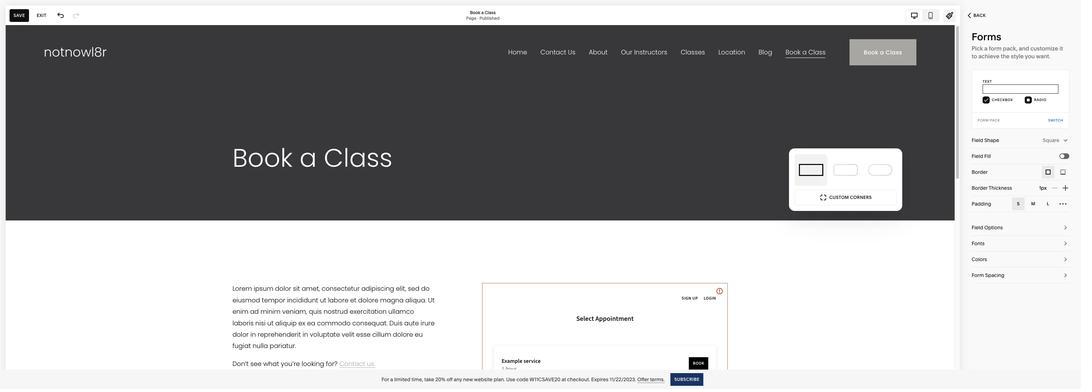 Task type: describe. For each thing, give the bounding box(es) containing it.
published
[[480, 15, 500, 21]]

it
[[1060, 45, 1064, 52]]

form
[[989, 45, 1002, 52]]

m
[[1032, 202, 1036, 207]]

exit
[[37, 13, 46, 18]]

time,
[[412, 377, 423, 383]]

·
[[478, 15, 479, 21]]

for
[[382, 377, 389, 383]]

use
[[506, 377, 515, 383]]

options
[[985, 225, 1003, 231]]

w11csave20
[[530, 377, 561, 383]]

shape
[[985, 137, 1000, 144]]

pack,
[[1003, 45, 1018, 52]]

field options button
[[972, 220, 1070, 236]]

11/22/2023.
[[610, 377, 636, 383]]

pill image
[[869, 164, 893, 176]]

to
[[972, 53, 978, 60]]

switch button
[[1049, 113, 1064, 129]]

and
[[1019, 45, 1030, 52]]

form for form pack
[[978, 119, 989, 123]]

fonts
[[972, 241, 985, 247]]

rounded rectangle image
[[834, 164, 858, 176]]

thickness
[[989, 185, 1013, 192]]

field for field shape
[[972, 137, 984, 144]]

checkout.
[[567, 377, 590, 383]]

border thickness
[[972, 185, 1013, 192]]

back button
[[960, 8, 994, 23]]

save button
[[10, 9, 29, 22]]

colors
[[972, 257, 988, 263]]

forms pick a form pack, and customize it to achieve the style you want.
[[972, 31, 1064, 60]]

form pack
[[978, 119, 1001, 123]]

fill
[[985, 153, 991, 160]]

square image
[[799, 164, 824, 176]]

field for field options
[[972, 225, 984, 231]]

website
[[474, 377, 493, 383]]

achieve
[[979, 53, 1000, 60]]

class
[[485, 10, 496, 15]]

limited
[[394, 377, 411, 383]]

the
[[1001, 53, 1010, 60]]

square
[[1043, 137, 1060, 144]]

subscribe
[[675, 377, 700, 383]]

for a limited time, take 20% off any new website plan. use code w11csave20 at checkout. expires 11/22/2023. offer terms.
[[382, 377, 665, 383]]

Border Thickness field
[[1024, 181, 1047, 196]]

customize
[[1031, 45, 1059, 52]]

field for field fill
[[972, 153, 984, 160]]

any
[[454, 377, 462, 383]]

pack
[[990, 119, 1001, 123]]



Task type: locate. For each thing, give the bounding box(es) containing it.
1 vertical spatial a
[[985, 45, 988, 52]]

back
[[974, 13, 986, 18]]

a
[[482, 10, 484, 15], [985, 45, 988, 52], [390, 377, 393, 383]]

field options
[[972, 225, 1003, 231]]

0 horizontal spatial a
[[390, 377, 393, 383]]

border down field fill
[[972, 169, 988, 176]]

option group containing s
[[1013, 198, 1070, 211]]

book
[[470, 10, 481, 15]]

save
[[13, 13, 25, 18]]

form left the pack
[[978, 119, 989, 123]]

border for border thickness
[[972, 185, 988, 192]]

corners
[[851, 195, 872, 200]]

take
[[425, 377, 434, 383]]

1 vertical spatial form
[[972, 273, 984, 279]]

s
[[1018, 202, 1020, 207]]

field
[[972, 137, 984, 144], [972, 153, 984, 160], [972, 225, 984, 231]]

a inside 'book a class page · published'
[[482, 10, 484, 15]]

field left shape
[[972, 137, 984, 144]]

fonts button
[[972, 236, 1070, 252]]

switch
[[1049, 119, 1064, 123]]

border up padding
[[972, 185, 988, 192]]

a up achieve
[[985, 45, 988, 52]]

field up the fonts
[[972, 225, 984, 231]]

code
[[517, 377, 529, 383]]

option group for border
[[1042, 166, 1070, 179]]

1 vertical spatial option group
[[1013, 198, 1070, 211]]

page
[[466, 15, 477, 21]]

off
[[447, 377, 453, 383]]

custom corners button
[[795, 190, 897, 206]]

field inside field options button
[[972, 225, 984, 231]]

a for for a limited time, take 20% off any new website plan. use code w11csave20 at checkout. expires 11/22/2023. offer terms.
[[390, 377, 393, 383]]

1 horizontal spatial a
[[482, 10, 484, 15]]

subscribe button
[[671, 374, 704, 387]]

option group for padding
[[1013, 198, 1070, 211]]

expires
[[591, 377, 609, 383]]

form spacing button
[[972, 268, 1070, 284]]

a right book
[[482, 10, 484, 15]]

tab list
[[907, 10, 939, 21]]

a inside forms pick a form pack, and customize it to achieve the style you want.
[[985, 45, 988, 52]]

new
[[463, 377, 473, 383]]

None checkbox
[[1061, 154, 1065, 159]]

field fill
[[972, 153, 991, 160]]

pick
[[972, 45, 983, 52]]

0 vertical spatial field
[[972, 137, 984, 144]]

a for book a class page · published
[[482, 10, 484, 15]]

style
[[1011, 53, 1024, 60]]

3 field from the top
[[972, 225, 984, 231]]

0 vertical spatial option group
[[1042, 166, 1070, 179]]

field shape
[[972, 137, 1000, 144]]

offer
[[638, 377, 649, 383]]

option group
[[1042, 166, 1070, 179], [1013, 198, 1070, 211]]

at
[[562, 377, 566, 383]]

0 vertical spatial border
[[972, 169, 988, 176]]

forms
[[972, 31, 1002, 43]]

colors button
[[972, 252, 1070, 268]]

exit button
[[33, 9, 50, 22]]

custom
[[830, 195, 849, 200]]

2 horizontal spatial a
[[985, 45, 988, 52]]

1 field from the top
[[972, 137, 984, 144]]

offer terms. link
[[638, 377, 665, 384]]

0 vertical spatial form
[[978, 119, 989, 123]]

2 vertical spatial field
[[972, 225, 984, 231]]

a right for in the bottom of the page
[[390, 377, 393, 383]]

1 vertical spatial field
[[972, 153, 984, 160]]

border for border
[[972, 169, 988, 176]]

2 border from the top
[[972, 185, 988, 192]]

1 border from the top
[[972, 169, 988, 176]]

want.
[[1037, 53, 1051, 60]]

0 vertical spatial a
[[482, 10, 484, 15]]

form inside button
[[972, 273, 984, 279]]

2 vertical spatial a
[[390, 377, 393, 383]]

option group down border thickness field at the right of the page
[[1013, 198, 1070, 211]]

form for form spacing
[[972, 273, 984, 279]]

field left fill
[[972, 153, 984, 160]]

padding
[[972, 201, 992, 208]]

book a class page · published
[[466, 10, 500, 21]]

terms.
[[650, 377, 665, 383]]

form
[[978, 119, 989, 123], [972, 273, 984, 279]]

l
[[1047, 202, 1050, 207]]

form spacing
[[972, 273, 1005, 279]]

form down colors on the bottom right of the page
[[972, 273, 984, 279]]

plan.
[[494, 377, 505, 383]]

border
[[972, 169, 988, 176], [972, 185, 988, 192]]

custom corners
[[830, 195, 872, 200]]

1 vertical spatial border
[[972, 185, 988, 192]]

2 field from the top
[[972, 153, 984, 160]]

you
[[1025, 53, 1035, 60]]

option group up border thickness field at the right of the page
[[1042, 166, 1070, 179]]

spacing
[[986, 273, 1005, 279]]

20%
[[436, 377, 446, 383]]



Task type: vqa. For each thing, say whether or not it's contained in the screenshot.
·
yes



